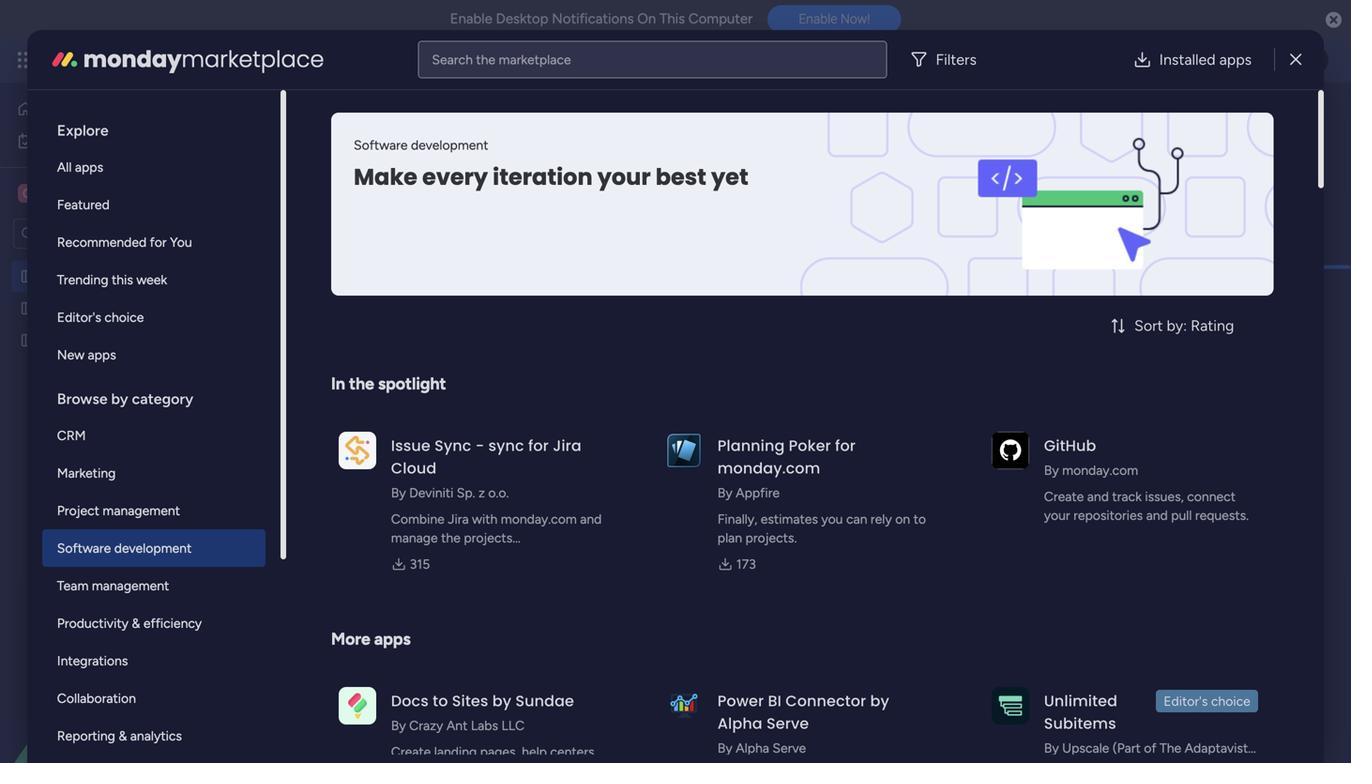 Task type: describe. For each thing, give the bounding box(es) containing it.
monday marketplace image
[[1142, 51, 1161, 69]]

finally, estimates you can rely on to plan projects.
[[718, 511, 926, 546]]

o.o.
[[488, 485, 509, 501]]

app logo image for planning poker for monday.com
[[665, 431, 703, 469]]

installed apps button
[[1118, 41, 1267, 78]]

issues,
[[1145, 488, 1184, 504]]

management up here: at the top
[[473, 97, 679, 139]]

w7   12 - 18
[[343, 370, 391, 383]]

best
[[656, 161, 706, 193]]

apps for installed apps
[[1220, 51, 1252, 69]]

the for in
[[349, 374, 374, 394]]

productivity & efficiency
[[57, 615, 202, 631]]

dapulse close image
[[1326, 11, 1342, 30]]

lottie animation image
[[0, 573, 239, 763]]

by inside github by monday.com
[[1044, 462, 1059, 478]]

filters button
[[902, 41, 992, 78]]

planning
[[718, 435, 785, 456]]

creative assets
[[43, 184, 148, 202]]

1 vertical spatial option
[[658, 292, 731, 322]]

notifications
[[552, 10, 634, 27]]

projects.
[[746, 530, 797, 546]]

browse by category
[[57, 390, 193, 408]]

1 horizontal spatial marketplace
[[499, 52, 571, 68]]

& for productivity
[[132, 615, 140, 631]]

asset inside list box
[[85, 268, 116, 284]]

with inside create landing pages, help centers, blogs & kbs with monday docs
[[464, 763, 489, 763]]

ant
[[447, 717, 468, 733]]

about
[[357, 142, 391, 158]]

1
[[1272, 110, 1277, 126]]

issue sync - sync for jira cloud by deviniti sp. z o.o.
[[391, 435, 582, 501]]

invite / 1 button
[[1193, 103, 1286, 133]]

/ for 1
[[1264, 110, 1269, 126]]

2 horizontal spatial asset
[[386, 97, 466, 139]]

unlimited
[[1044, 690, 1118, 711]]

the
[[1160, 740, 1182, 756]]

jira inside combine jira with monday.com and manage the projects comprehensively!
[[448, 511, 469, 527]]

by for power
[[871, 690, 890, 711]]

your for best
[[597, 161, 651, 193]]

sort by: rating
[[1135, 317, 1234, 335]]

week
[[136, 272, 167, 288]]

team management
[[57, 578, 169, 594]]

w7
[[343, 370, 358, 383]]

group)
[[1044, 759, 1086, 763]]

1 horizontal spatial and
[[1088, 488, 1109, 504]]

filters
[[936, 51, 977, 69]]

1 horizontal spatial digital
[[285, 97, 379, 139]]

iteration
[[493, 161, 593, 193]]

manage
[[391, 530, 438, 546]]

- for sync
[[476, 435, 484, 456]]

of inside by upscale (part of the adaptavist group)
[[1144, 740, 1157, 756]]

management left see plans image
[[189, 49, 292, 70]]

& inside create landing pages, help centers, blogs & kbs with monday docs
[[426, 763, 435, 763]]

in the spotlight
[[331, 374, 446, 394]]

new for new apps
[[57, 347, 85, 363]]

see plans image
[[311, 50, 328, 71]]

integrations option
[[42, 642, 265, 679]]

requests
[[97, 300, 148, 316]]

see
[[772, 141, 794, 157]]

editor's choice inside editor's choice 'option'
[[57, 309, 144, 325]]

view
[[820, 176, 850, 192]]

1 vertical spatial editor's
[[1164, 693, 1208, 709]]

planning poker for monday.com by appfire
[[718, 435, 856, 501]]

enable for enable desktop notifications on this computer
[[450, 10, 493, 27]]

map region
[[1073, 736, 1320, 763]]

Workload field
[[307, 295, 399, 320]]

invite
[[1228, 110, 1260, 126]]

countdown
[[841, 701, 941, 725]]

this inside option
[[112, 272, 133, 288]]

0 vertical spatial serve
[[767, 713, 809, 734]]

now!
[[841, 11, 870, 27]]

apps for new apps
[[88, 347, 116, 363]]

plan
[[718, 530, 742, 546]]

315
[[410, 556, 430, 572]]

software development option
[[42, 529, 265, 567]]

0 horizontal spatial marketplace
[[182, 44, 324, 75]]

all apps option
[[42, 148, 265, 186]]

z
[[479, 485, 485, 501]]

trending this week option
[[42, 261, 265, 298]]

files view button
[[776, 169, 864, 199]]

featured option
[[42, 186, 265, 223]]

and inside combine jira with monday.com and manage the projects comprehensively!
[[580, 511, 602, 527]]

https://youtu.be/9x6_kyyrn_e
[[582, 142, 762, 158]]

show board description image
[[796, 109, 818, 128]]

public board image
[[20, 331, 38, 349]]

add view image
[[875, 177, 882, 191]]

work for my
[[64, 133, 93, 149]]

desktop
[[496, 10, 549, 27]]

to inside finally, estimates you can rely on to plan projects.
[[914, 511, 926, 527]]

this
[[660, 10, 685, 27]]

rating
[[1191, 317, 1234, 335]]

app logo image for docs to sites by sundae
[[339, 687, 376, 724]]

0 vertical spatial digital asset management (dam)
[[285, 97, 783, 139]]

whiteboard
[[610, 176, 679, 192]]

public board image for digital asset management (dam)
[[20, 267, 38, 285]]

(part
[[1113, 740, 1141, 756]]

labs
[[471, 717, 498, 733]]

online docs button
[[677, 169, 776, 199]]

my work option
[[11, 126, 228, 156]]

reporting
[[57, 728, 115, 744]]

adaptavist
[[1185, 740, 1248, 756]]

subitems
[[1044, 713, 1117, 734]]

workspace image
[[18, 183, 37, 204]]

sort by: rating button
[[1077, 311, 1274, 341]]

docs
[[543, 763, 572, 763]]

computer
[[689, 10, 753, 27]]

recommended for you
[[57, 234, 192, 250]]

add to favorites image
[[828, 108, 847, 127]]

1 horizontal spatial editor's choice
[[1164, 693, 1251, 709]]

development for software development make every iteration your best yet
[[411, 137, 488, 153]]

editor's choice option
[[42, 298, 265, 336]]

john smith image
[[1299, 45, 1329, 75]]

workspace selection element
[[18, 182, 151, 205]]

software for software development make every iteration your best yet
[[354, 137, 408, 153]]

llc
[[502, 717, 525, 733]]

by inside by upscale (part of the adaptavist group)
[[1044, 740, 1059, 756]]

software development
[[57, 540, 192, 556]]

poker
[[789, 435, 831, 456]]

enable now! button
[[768, 5, 901, 33]]

1 vertical spatial serve
[[773, 740, 806, 756]]

choice inside editor's choice 'option'
[[105, 309, 144, 325]]

jira inside "issue sync - sync for jira cloud by deviniti sp. z o.o."
[[553, 435, 582, 456]]

on
[[896, 511, 910, 527]]

development for software development
[[114, 540, 192, 556]]

my
[[43, 133, 61, 149]]

management down recommended for you option
[[119, 268, 196, 284]]

issue
[[391, 435, 431, 456]]

sort
[[1135, 317, 1163, 335]]

crm option
[[42, 417, 265, 454]]

redesign
[[161, 332, 212, 348]]

pull
[[1171, 507, 1192, 523]]

2
[[1262, 176, 1269, 192]]

productivity & efficiency option
[[42, 604, 265, 642]]

lottie animation element
[[0, 573, 239, 763]]

4
[[520, 449, 527, 462]]

editor's inside 'option'
[[57, 309, 101, 325]]

work for monday
[[152, 49, 185, 70]]

finally,
[[718, 511, 758, 527]]

1 vertical spatial more
[[331, 629, 370, 649]]

online docs
[[691, 176, 762, 192]]

with inside combine jira with monday.com and manage the projects comprehensively!
[[472, 511, 498, 527]]

table
[[345, 176, 376, 192]]

can
[[846, 511, 868, 527]]

centers,
[[550, 744, 598, 760]]

monday for monday marketplace
[[83, 44, 182, 75]]

software development make every iteration your best yet
[[354, 137, 748, 193]]

(dam) inside list box
[[200, 268, 238, 284]]

asset inside button
[[323, 226, 354, 242]]

activity
[[1104, 110, 1150, 126]]

1 horizontal spatial (dam)
[[687, 97, 783, 139]]

search the marketplace
[[432, 52, 571, 68]]

select product image
[[17, 51, 36, 69]]

unassigned
[[357, 421, 426, 437]]

by inside power bi connector by alpha serve by alpha serve
[[718, 740, 733, 756]]

digital inside list box
[[44, 268, 81, 284]]

my work link
[[11, 126, 228, 156]]

app logo image for issue sync - sync for jira cloud
[[339, 431, 376, 469]]



Task type: vqa. For each thing, say whether or not it's contained in the screenshot.
leftmost "choice"
yes



Task type: locate. For each thing, give the bounding box(es) containing it.
1 horizontal spatial choice
[[1211, 693, 1251, 709]]

digital up the more
[[285, 97, 379, 139]]

main
[[313, 176, 342, 192]]

1 vertical spatial docs
[[391, 690, 429, 711]]

creative for creative requests
[[44, 300, 94, 316]]

enable left now! at the right top of page
[[799, 11, 838, 27]]

for right 4
[[528, 435, 549, 456]]

browse by category heading
[[42, 374, 265, 417]]

- inside "issue sync - sync for jira cloud by deviniti sp. z o.o."
[[476, 435, 484, 456]]

asset up 'package'
[[386, 97, 466, 139]]

docs inside docs to sites by sundae by crazy ant labs llc
[[391, 690, 429, 711]]

by up finally,
[[718, 485, 733, 501]]

trending
[[57, 272, 108, 288]]

blogs
[[391, 763, 423, 763]]

automate / 2
[[1191, 176, 1269, 192]]

0 horizontal spatial workload
[[312, 295, 394, 319]]

0 vertical spatial software
[[354, 137, 408, 153]]

docs up crazy
[[391, 690, 429, 711]]

2 enable from the left
[[799, 11, 838, 27]]

0 horizontal spatial work
[[64, 133, 93, 149]]

2 horizontal spatial by
[[871, 690, 890, 711]]

2 vertical spatial &
[[426, 763, 435, 763]]

1 horizontal spatial create
[[1044, 488, 1084, 504]]

online
[[691, 176, 729, 192]]

1 more dots image from the left
[[492, 706, 505, 720]]

docs to sites by sundae by crazy ant labs llc
[[391, 690, 574, 733]]

with
[[472, 511, 498, 527], [464, 763, 489, 763]]

digital up creative requests
[[44, 268, 81, 284]]

enable now!
[[799, 11, 870, 27]]

templates
[[487, 142, 546, 158]]

the right search
[[476, 52, 496, 68]]

enable up search
[[450, 10, 493, 27]]

0 vertical spatial the
[[476, 52, 496, 68]]

installed
[[1160, 51, 1216, 69]]

for inside "issue sync - sync for jira cloud by deviniti sp. z o.o."
[[528, 435, 549, 456]]

0 vertical spatial option
[[0, 260, 239, 263]]

monday.com for with
[[501, 511, 577, 527]]

0 horizontal spatial of
[[471, 142, 484, 158]]

0 vertical spatial new
[[292, 226, 319, 242]]

more dots image
[[756, 706, 770, 720]]

reporting & analytics option
[[42, 717, 265, 755]]

apps right 'search everything' icon
[[1220, 51, 1252, 69]]

more dots image
[[492, 706, 505, 720], [1021, 706, 1034, 720]]

by inside docs to sites by sundae by crazy ant labs llc
[[391, 717, 406, 733]]

your inside create and track issues, connect your repositories and pull requests.
[[1044, 507, 1071, 523]]

comprehensively!
[[391, 549, 495, 565]]

cloud
[[391, 458, 437, 479]]

of inside learn more about this package of templates here: https://youtu.be/9x6_kyyrn_e see more
[[471, 142, 484, 158]]

website homepage redesign
[[44, 332, 212, 348]]

public board image for creative requests
[[20, 299, 38, 317]]

connector
[[786, 690, 867, 711]]

/ inside button
[[1264, 110, 1269, 126]]

of right 'package'
[[471, 142, 484, 158]]

1 horizontal spatial asset
[[323, 226, 354, 242]]

apps down 315
[[374, 629, 411, 649]]

monday work management
[[84, 49, 292, 70]]

1 horizontal spatial your
[[1044, 507, 1071, 523]]

0 horizontal spatial asset
[[85, 268, 116, 284]]

editor's choice up homepage
[[57, 309, 144, 325]]

1 vertical spatial asset
[[323, 226, 354, 242]]

1 horizontal spatial /
[[1264, 110, 1269, 126]]

of left 'the'
[[1144, 740, 1157, 756]]

by inside power bi connector by alpha serve by alpha serve
[[871, 690, 890, 711]]

1 horizontal spatial software
[[354, 137, 408, 153]]

creative for creative assets
[[43, 184, 101, 202]]

docs inside button
[[732, 176, 762, 192]]

featured
[[57, 197, 110, 213]]

0 horizontal spatial jira
[[448, 511, 469, 527]]

workload inside field
[[312, 295, 394, 319]]

0 horizontal spatial new
[[57, 347, 85, 363]]

more right see
[[797, 141, 828, 157]]

software inside option
[[57, 540, 111, 556]]

apps inside button
[[1220, 51, 1252, 69]]

with up projects
[[472, 511, 498, 527]]

list box containing digital asset management (dam)
[[0, 257, 239, 610]]

learn
[[287, 142, 320, 158]]

0 vertical spatial public board image
[[20, 267, 38, 285]]

0 vertical spatial digital
[[285, 97, 379, 139]]

automate
[[1191, 176, 1250, 192]]

0 horizontal spatial to
[[433, 690, 448, 711]]

bi
[[768, 690, 782, 711]]

creative down trending
[[44, 300, 94, 316]]

digital asset management (dam) down recommended for you option
[[44, 268, 238, 284]]

/ left 2
[[1253, 176, 1258, 192]]

marketing option
[[42, 454, 265, 492]]

new asset button
[[284, 219, 361, 249]]

(dam) right week
[[200, 268, 238, 284]]

0 vertical spatial with
[[472, 511, 498, 527]]

development up every
[[411, 137, 488, 153]]

choice up homepage
[[105, 309, 144, 325]]

v2 v sign image
[[471, 424, 486, 446]]

your for repositories
[[1044, 507, 1071, 523]]

1 vertical spatial software
[[57, 540, 111, 556]]

Chart field
[[836, 295, 894, 320]]

0 horizontal spatial (dam)
[[200, 268, 238, 284]]

0 vertical spatial more
[[797, 141, 828, 157]]

0 horizontal spatial docs
[[391, 690, 429, 711]]

- for 12
[[374, 370, 378, 383]]

1 vertical spatial your
[[1044, 507, 1071, 523]]

by up llc
[[493, 690, 512, 711]]

1 vertical spatial with
[[464, 763, 489, 763]]

crazy
[[409, 717, 443, 733]]

apps
[[1220, 51, 1252, 69], [75, 159, 103, 175], [88, 347, 116, 363], [374, 629, 411, 649]]

your inside software development make every iteration your best yet
[[597, 161, 651, 193]]

monday.com up track
[[1063, 462, 1139, 478]]

files
[[790, 176, 817, 192]]

1 enable from the left
[[450, 10, 493, 27]]

banner logo image
[[909, 113, 1251, 296]]

this up the requests
[[112, 272, 133, 288]]

invite / 1
[[1228, 110, 1277, 126]]

landing
[[434, 744, 477, 760]]

enable inside button
[[799, 11, 838, 27]]

more dots image right "sites"
[[492, 706, 505, 720]]

sites
[[452, 690, 489, 711]]

0 horizontal spatial digital
[[44, 268, 81, 284]]

1 vertical spatial workload
[[312, 295, 394, 319]]

create for by
[[1044, 488, 1084, 504]]

1 public board image from the top
[[20, 267, 38, 285]]

0 horizontal spatial /
[[1253, 176, 1258, 192]]

0 vertical spatial choice
[[105, 309, 144, 325]]

1 horizontal spatial of
[[1144, 740, 1157, 756]]

asset down main table "button"
[[323, 226, 354, 242]]

choice
[[105, 309, 144, 325], [1211, 693, 1251, 709]]

browse
[[57, 390, 108, 408]]

for right the 'poker'
[[835, 435, 856, 456]]

apps right all
[[75, 159, 103, 175]]

team management option
[[42, 567, 265, 604]]

new down main
[[292, 226, 319, 242]]

monday.com inside planning poker for monday.com by appfire
[[718, 458, 821, 479]]

editor's up "website"
[[57, 309, 101, 325]]

team inside team management option
[[57, 578, 89, 594]]

1 vertical spatial of
[[1144, 740, 1157, 756]]

create up repositories on the right of the page
[[1044, 488, 1084, 504]]

workload up w7
[[312, 295, 394, 319]]

monday.com
[[718, 458, 821, 479], [1063, 462, 1139, 478], [501, 511, 577, 527]]

by left crazy
[[391, 717, 406, 733]]

1 horizontal spatial &
[[132, 615, 140, 631]]

0 vertical spatial your
[[597, 161, 651, 193]]

team for team workload
[[404, 176, 435, 192]]

more
[[323, 142, 353, 158]]

1 horizontal spatial for
[[528, 435, 549, 456]]

monday.com down o.o.
[[501, 511, 577, 527]]

by inside planning poker for monday.com by appfire
[[718, 485, 733, 501]]

integrate button
[[968, 164, 1150, 204]]

(dam) up see
[[687, 97, 783, 139]]

public board image up public board image
[[20, 299, 38, 317]]

1 horizontal spatial enable
[[799, 11, 838, 27]]

0 vertical spatial editor's
[[57, 309, 101, 325]]

& left analytics
[[119, 728, 127, 744]]

1 vertical spatial team
[[57, 578, 89, 594]]

2 horizontal spatial for
[[835, 435, 856, 456]]

editor's choice up adaptavist
[[1164, 693, 1251, 709]]

2 public board image from the top
[[20, 299, 38, 317]]

assets
[[105, 184, 148, 202]]

by down cloud
[[391, 485, 406, 501]]

(dam)
[[687, 97, 783, 139], [200, 268, 238, 284]]

yet
[[711, 161, 748, 193]]

by inside heading
[[111, 390, 128, 408]]

0 vertical spatial this
[[394, 142, 416, 158]]

by inside "issue sync - sync for jira cloud by deviniti sp. z o.o."
[[391, 485, 406, 501]]

with down landing
[[464, 763, 489, 763]]

reporting & analytics
[[57, 728, 182, 744]]

app logo image for power bi connector by alpha serve
[[665, 687, 703, 724]]

/ left 1
[[1264, 110, 1269, 126]]

1 vertical spatial jira
[[448, 511, 469, 527]]

team workload
[[404, 176, 494, 192]]

collaborative whiteboard
[[529, 176, 679, 192]]

0 horizontal spatial &
[[119, 728, 127, 744]]

team inside team workload button
[[404, 176, 435, 192]]

development inside software development make every iteration your best yet
[[411, 137, 488, 153]]

monday for monday work management
[[84, 49, 148, 70]]

management up productivity & efficiency
[[92, 578, 169, 594]]

the up comprehensively!
[[441, 530, 461, 546]]

estimates
[[761, 511, 818, 527]]

management up software development option
[[103, 503, 180, 519]]

1 horizontal spatial editor's
[[1164, 693, 1208, 709]]

create inside create landing pages, help centers, blogs & kbs with monday docs
[[391, 744, 431, 760]]

create
[[1044, 488, 1084, 504], [391, 744, 431, 760]]

apps for more apps
[[374, 629, 411, 649]]

1 horizontal spatial the
[[441, 530, 461, 546]]

option
[[0, 260, 239, 263], [658, 292, 731, 322]]

to up crazy
[[433, 690, 448, 711]]

Numbers field
[[307, 701, 395, 725]]

0 vertical spatial jira
[[553, 435, 582, 456]]

monday.com up appfire
[[718, 458, 821, 479]]

app logo image left power
[[665, 687, 703, 724]]

0 horizontal spatial this
[[112, 272, 133, 288]]

enable for enable now!
[[799, 11, 838, 27]]

None field
[[572, 701, 643, 725]]

efficiency
[[143, 615, 202, 631]]

creative down all apps
[[43, 184, 101, 202]]

1 horizontal spatial new
[[292, 226, 319, 242]]

collapse board header image
[[1304, 176, 1319, 191]]

create for to
[[391, 744, 431, 760]]

0 horizontal spatial monday.com
[[501, 511, 577, 527]]

by down power
[[718, 740, 733, 756]]

your
[[597, 161, 651, 193], [1044, 507, 1071, 523]]

activity button
[[1096, 103, 1185, 133]]

0 horizontal spatial and
[[580, 511, 602, 527]]

to right the on
[[914, 511, 926, 527]]

0 horizontal spatial development
[[114, 540, 192, 556]]

1 vertical spatial digital asset management (dam)
[[44, 268, 238, 284]]

by inside docs to sites by sundae by crazy ant labs llc
[[493, 690, 512, 711]]

0 vertical spatial work
[[152, 49, 185, 70]]

appfire
[[736, 485, 780, 501]]

search everything image
[[1188, 51, 1207, 69]]

requests.
[[1196, 507, 1249, 523]]

0 vertical spatial create
[[1044, 488, 1084, 504]]

Countdown field
[[836, 701, 946, 725]]

monday.com inside combine jira with monday.com and manage the projects comprehensively!
[[501, 511, 577, 527]]

1 vertical spatial choice
[[1211, 693, 1251, 709]]

collaboration option
[[42, 679, 265, 717]]

to inside docs to sites by sundae by crazy ant labs llc
[[433, 690, 448, 711]]

0 vertical spatial /
[[1264, 110, 1269, 126]]

2 horizontal spatial monday.com
[[1063, 462, 1139, 478]]

software for software development
[[57, 540, 111, 556]]

monday inside create landing pages, help centers, blogs & kbs with monday docs
[[492, 763, 540, 763]]

app logo image
[[339, 431, 376, 469], [665, 431, 703, 469], [992, 431, 1029, 469], [339, 687, 376, 724], [665, 687, 703, 724], [992, 687, 1029, 724]]

more dots image left unlimited subitems
[[1021, 706, 1034, 720]]

productivity
[[57, 615, 129, 631]]

power bi connector by alpha serve by alpha serve
[[718, 690, 890, 756]]

app logo image for github
[[992, 431, 1029, 469]]

by upscale (part of the adaptavist group)
[[1044, 740, 1248, 763]]

1 vertical spatial development
[[114, 540, 192, 556]]

jira right 4
[[553, 435, 582, 456]]

0 horizontal spatial the
[[349, 374, 374, 394]]

2 horizontal spatial and
[[1146, 507, 1168, 523]]

creative
[[43, 184, 101, 202], [44, 300, 94, 316]]

2 vertical spatial asset
[[85, 268, 116, 284]]

app logo image left unlimited
[[992, 687, 1029, 724]]

explore heading
[[42, 105, 265, 148]]

0 horizontal spatial for
[[150, 234, 167, 250]]

2 vertical spatial the
[[441, 530, 461, 546]]

public board image
[[20, 267, 38, 285], [20, 299, 38, 317]]

this
[[394, 142, 416, 158], [112, 272, 133, 288]]

website
[[44, 332, 92, 348]]

work up all apps
[[64, 133, 93, 149]]

jira down sp. on the left of the page
[[448, 511, 469, 527]]

for inside option
[[150, 234, 167, 250]]

1 vertical spatial /
[[1253, 176, 1258, 192]]

list box for creative assets
[[0, 257, 239, 610]]

1 horizontal spatial docs
[[732, 176, 762, 192]]

create up blogs at the bottom left of the page
[[391, 744, 431, 760]]

& left kbs
[[426, 763, 435, 763]]

1 vertical spatial alpha
[[736, 740, 770, 756]]

connect
[[1187, 488, 1236, 504]]

new inside option
[[57, 347, 85, 363]]

team for team management
[[57, 578, 89, 594]]

new for new asset
[[292, 226, 319, 242]]

upscale
[[1063, 740, 1110, 756]]

docs right online
[[732, 176, 762, 192]]

workload inside button
[[439, 176, 494, 192]]

app logo image down "more apps"
[[339, 687, 376, 724]]

workload down 'package'
[[439, 176, 494, 192]]

- left sync
[[476, 435, 484, 456]]

& for reporting
[[119, 728, 127, 744]]

more up numbers
[[331, 629, 370, 649]]

0 horizontal spatial option
[[0, 260, 239, 263]]

0 horizontal spatial your
[[597, 161, 651, 193]]

Digital asset management (DAM) field
[[281, 97, 787, 139]]

your left repositories on the right of the page
[[1044, 507, 1071, 523]]

by:
[[1167, 317, 1187, 335]]

1 horizontal spatial development
[[411, 137, 488, 153]]

development down project management option
[[114, 540, 192, 556]]

your down the https://youtu.be/9x6_kyyrn_e
[[597, 161, 651, 193]]

apps for all apps
[[75, 159, 103, 175]]

editor's up 'the'
[[1164, 693, 1208, 709]]

1 horizontal spatial more
[[797, 141, 828, 157]]

1 horizontal spatial option
[[658, 292, 731, 322]]

work up explore heading
[[152, 49, 185, 70]]

1 horizontal spatial this
[[394, 142, 416, 158]]

management
[[189, 49, 292, 70], [473, 97, 679, 139], [119, 268, 196, 284], [103, 503, 180, 519], [92, 578, 169, 594]]

0 vertical spatial to
[[914, 511, 926, 527]]

software down "project" at the bottom of the page
[[57, 540, 111, 556]]

1 horizontal spatial work
[[152, 49, 185, 70]]

project management option
[[42, 492, 265, 529]]

by down the 'github'
[[1044, 462, 1059, 478]]

see more link
[[770, 140, 830, 159]]

combine jira with monday.com and manage the projects comprehensively!
[[391, 511, 602, 565]]

help
[[522, 744, 547, 760]]

/
[[1264, 110, 1269, 126], [1253, 176, 1258, 192]]

alpha down power
[[718, 713, 763, 734]]

0 vertical spatial alpha
[[718, 713, 763, 734]]

by right browse
[[111, 390, 128, 408]]

1 vertical spatial to
[[433, 690, 448, 711]]

0 horizontal spatial editor's
[[57, 309, 101, 325]]

chart
[[841, 295, 890, 319]]

the inside combine jira with monday.com and manage the projects comprehensively!
[[441, 530, 461, 546]]

0 vertical spatial docs
[[732, 176, 762, 192]]

monday marketplace image
[[50, 45, 80, 75]]

digital asset management (dam) up "templates" on the left of the page
[[285, 97, 783, 139]]

0 vertical spatial development
[[411, 137, 488, 153]]

0 horizontal spatial create
[[391, 744, 431, 760]]

/ for 2
[[1253, 176, 1258, 192]]

this right the about
[[394, 142, 416, 158]]

project management
[[57, 503, 180, 519]]

development inside option
[[114, 540, 192, 556]]

apps down creative requests
[[88, 347, 116, 363]]

you
[[170, 234, 192, 250]]

the for search
[[476, 52, 496, 68]]

software up make
[[354, 137, 408, 153]]

numbers
[[312, 701, 390, 725]]

new right public board image
[[57, 347, 85, 363]]

2 more dots image from the left
[[1021, 706, 1034, 720]]

this inside learn more about this package of templates here: https://youtu.be/9x6_kyyrn_e see more
[[394, 142, 416, 158]]

help image
[[1229, 51, 1248, 69]]

create inside create and track issues, connect your repositories and pull requests.
[[1044, 488, 1084, 504]]

& left efficiency
[[132, 615, 140, 631]]

app logo image left the 'github'
[[992, 431, 1029, 469]]

list box for monday
[[42, 105, 265, 763]]

team up productivity
[[57, 578, 89, 594]]

asset up creative requests
[[85, 268, 116, 284]]

by up group)
[[1044, 740, 1059, 756]]

by for docs
[[493, 690, 512, 711]]

make
[[354, 161, 417, 193]]

recommended for you option
[[42, 223, 265, 261]]

team down 'package'
[[404, 176, 435, 192]]

1 horizontal spatial workload
[[439, 176, 494, 192]]

my work
[[43, 133, 93, 149]]

0 vertical spatial &
[[132, 615, 140, 631]]

the
[[476, 52, 496, 68], [349, 374, 374, 394], [441, 530, 461, 546]]

1 vertical spatial create
[[391, 744, 431, 760]]

by right connector
[[871, 690, 890, 711]]

1 horizontal spatial jira
[[553, 435, 582, 456]]

for inside planning poker for monday.com by appfire
[[835, 435, 856, 456]]

in
[[331, 374, 345, 394]]

- right 12
[[374, 370, 378, 383]]

list box containing explore
[[42, 105, 265, 763]]

alpha down more dots icon at the bottom
[[736, 740, 770, 756]]

1 vertical spatial public board image
[[20, 299, 38, 317]]

dapulse x slim image
[[1291, 48, 1302, 71]]

software inside software development make every iteration your best yet
[[354, 137, 408, 153]]

team workload button
[[390, 169, 508, 199]]

list box
[[42, 105, 265, 763], [0, 257, 239, 610]]

category
[[132, 390, 193, 408]]

more inside learn more about this package of templates here: https://youtu.be/9x6_kyyrn_e see more
[[797, 141, 828, 157]]

12
[[361, 370, 371, 383]]

0 horizontal spatial digital asset management (dam)
[[44, 268, 238, 284]]

1 vertical spatial editor's choice
[[1164, 693, 1251, 709]]

monday.com inside github by monday.com
[[1063, 462, 1139, 478]]

choice up adaptavist
[[1211, 693, 1251, 709]]

the right in
[[349, 374, 374, 394]]

all apps
[[57, 159, 103, 175]]

app logo image left issue
[[339, 431, 376, 469]]

1 horizontal spatial by
[[493, 690, 512, 711]]

&
[[132, 615, 140, 631], [119, 728, 127, 744], [426, 763, 435, 763]]

app logo image left planning
[[665, 431, 703, 469]]

work inside option
[[64, 133, 93, 149]]

public board image left trending
[[20, 267, 38, 285]]

0 horizontal spatial editor's choice
[[57, 309, 144, 325]]

you
[[822, 511, 843, 527]]

1 vertical spatial creative
[[44, 300, 94, 316]]

for left you at the left top of page
[[150, 234, 167, 250]]

new apps option
[[42, 336, 265, 374]]

Search in workspace field
[[39, 223, 157, 244]]

monday.com for for
[[718, 458, 821, 479]]

asset
[[386, 97, 466, 139], [323, 226, 354, 242], [85, 268, 116, 284]]

1 vertical spatial digital
[[44, 268, 81, 284]]

Map field
[[1100, 701, 1147, 725]]

1 horizontal spatial monday.com
[[718, 458, 821, 479]]

on
[[637, 10, 656, 27]]

new inside button
[[292, 226, 319, 242]]

creative inside 'workspace selection' 'element'
[[43, 184, 101, 202]]

and
[[1088, 488, 1109, 504], [1146, 507, 1168, 523], [580, 511, 602, 527]]



